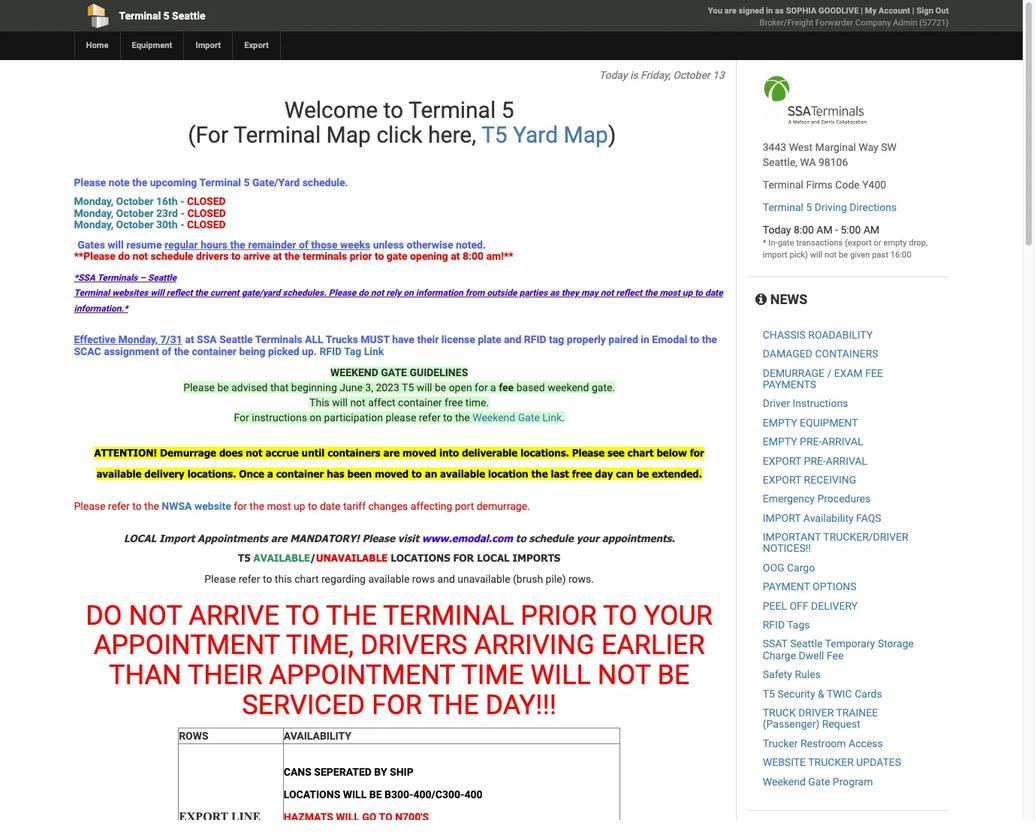 Task type: vqa. For each thing, say whether or not it's contained in the screenshot.
gate/yard
yes



Task type: locate. For each thing, give the bounding box(es) containing it.
1 map from the left
[[327, 122, 371, 148]]

do left rely at the left top of the page
[[359, 288, 369, 299]]

do not arrive to the terminal prior to your appointment time, drivers arriving earlier than their appointment time will not be serviced for the day!!!
[[86, 600, 713, 721]]

of inside at ssa seattle terminals all trucks must have their license plate and rfid tag properly paired in emodal to the scac assignment of the container being picked up.
[[162, 345, 172, 357]]

in right paired
[[641, 334, 650, 346]]

1 vertical spatial most
[[267, 501, 291, 513]]

affecting
[[411, 501, 453, 513]]

1 | from the left
[[861, 6, 863, 16]]

link right tag
[[364, 345, 384, 357]]

1 reflect from the left
[[167, 288, 193, 299]]

2 horizontal spatial available
[[440, 468, 486, 480]]

reflect right may
[[616, 288, 643, 299]]

seattle
[[172, 10, 206, 22], [148, 273, 177, 284], [220, 334, 253, 346], [791, 638, 823, 650]]

current
[[210, 288, 239, 299]]

16:00
[[891, 250, 912, 260]]

1 horizontal spatial as
[[776, 6, 784, 16]]

arrival up receiving
[[826, 455, 868, 467]]

1 vertical spatial and
[[438, 573, 455, 585]]

empty
[[763, 417, 798, 429], [763, 436, 798, 448]]

effective monday, 7/31
[[74, 334, 183, 346]]

terminals left all
[[255, 334, 302, 346]]

demurrage
[[763, 367, 825, 379]]

do inside gates will resume regular hours the remainder of those weeks unless otherwise noted. **please do not schedule drivers to arrive at the terminals prior to gate opening at 8:00 am!**
[[118, 250, 130, 262]]

0 vertical spatial date
[[705, 288, 723, 299]]

see
[[608, 447, 625, 459]]

0 vertical spatial most
[[660, 288, 681, 299]]

terminals up the websites
[[97, 273, 138, 284]]

not up once
[[246, 447, 263, 459]]

terminal 5 seattle image
[[763, 75, 868, 125]]

as inside *ssa terminals – seattle terminal websites will reflect the current gate/yard schedules. please do not rely on information from outside parties as they may not reflect the most up to date information.*
[[550, 288, 560, 299]]

t5 left yard
[[482, 122, 508, 148]]

1 horizontal spatial up
[[683, 288, 693, 299]]

to right welcome
[[384, 97, 404, 123]]

link inside weekend gate guidelines please be advised that beginning june 3, 2023 t5 will be open for a fee based weekend gate. this will not affect container free time. for instructions on participation please refer to the weekend gate link .
[[543, 412, 562, 424]]

locations. down does
[[188, 468, 236, 480]]

1 vertical spatial for
[[690, 447, 705, 459]]

scac
[[74, 345, 101, 357]]

0 horizontal spatial will
[[343, 789, 367, 801]]

damaged containers link
[[763, 348, 879, 360]]

pre- down empty pre-arrival link
[[804, 455, 826, 467]]

2 vertical spatial for
[[234, 501, 247, 513]]

1 vertical spatial do
[[359, 288, 369, 299]]

gate/yard
[[252, 177, 300, 189]]

truck
[[763, 707, 796, 719]]

changes
[[369, 501, 408, 513]]

moved right been
[[375, 468, 409, 480]]

1 vertical spatial as
[[550, 288, 560, 299]]

0 horizontal spatial map
[[327, 122, 371, 148]]

be left 'advised'
[[218, 382, 229, 394]]

empty down driver
[[763, 417, 798, 429]]

import left export 'link'
[[196, 41, 221, 50]]

1 vertical spatial /
[[310, 552, 316, 564]]

export pre-arrival link
[[763, 455, 868, 467]]

t5 inside welcome to terminal 5 (for terminal map click here, t5 yard map )
[[482, 122, 508, 148]]

1 vertical spatial in
[[641, 334, 650, 346]]

5 left driving
[[807, 201, 813, 213]]

for down drivers
[[372, 689, 422, 721]]

t5
[[482, 122, 508, 148], [402, 382, 414, 394], [238, 552, 251, 564], [763, 688, 775, 700]]

availability
[[804, 512, 854, 524]]

for inside local import appointments are mandatory! please visit www.emodal.com to schedule your appointments. t5 available / unavailable locations for local imports
[[454, 552, 474, 564]]

map right yard
[[564, 122, 609, 148]]

0 vertical spatial schedule
[[151, 250, 193, 262]]

400
[[465, 789, 483, 801]]

based
[[517, 382, 545, 394]]

0 horizontal spatial not
[[129, 600, 182, 632]]

up inside *ssa terminals – seattle terminal websites will reflect the current gate/yard schedules. please do not rely on information from outside parties as they may not reflect the most up to date information.*
[[683, 288, 693, 299]]

local import appointments are mandatory! please visit www.emodal.com to schedule your appointments. t5 available / unavailable locations for local imports
[[124, 533, 675, 564]]

/ inside chassis roadability damaged containers demurrage / exam fee payments driver instructions empty equipment empty pre-arrival export pre-arrival export receiving emergency procedures import availability faqs important trucker/driver notices!! oog cargo payment options peel off delivery rfid tags ssat seattle temporary storage charge dwell fee safety rules t5 security & twic cards truck driver trainee (passenger) request trucker restroom access website trucker updates weekend gate program
[[828, 367, 832, 379]]

export up emergency in the right bottom of the page
[[763, 474, 802, 486]]

1 horizontal spatial gate
[[809, 776, 831, 788]]

(passenger)
[[763, 719, 820, 731]]

0 horizontal spatial for
[[234, 501, 247, 513]]

0 horizontal spatial reflect
[[167, 288, 193, 299]]

temporary
[[826, 638, 876, 650]]

options
[[813, 581, 857, 593]]

| left 'sign'
[[913, 6, 915, 16]]

1 vertical spatial 8:00
[[463, 250, 484, 262]]

reflect
[[167, 288, 193, 299], [616, 288, 643, 299]]

1 horizontal spatial container
[[276, 468, 324, 480]]

for inside attention! demurrage does not accrue until containers are moved into deliverable locations. please see chart below for available delivery locations. once a container has been moved to an available location the last free day can be extended.
[[690, 447, 705, 459]]

locations inside local import appointments are mandatory! please visit www.emodal.com to schedule your appointments. t5 available / unavailable locations for local imports
[[391, 552, 451, 564]]

extended.
[[652, 468, 702, 480]]

the inside weekend gate guidelines please be advised that beginning june 3, 2023 t5 will be open for a fee based weekend gate. this will not affect container free time. for instructions on participation please refer to the weekend gate link .
[[455, 412, 470, 424]]

at
[[273, 250, 282, 262], [451, 250, 460, 262], [185, 334, 194, 346]]

weekend
[[331, 367, 379, 379]]

local up unavailable
[[477, 552, 510, 564]]

fee
[[499, 382, 514, 394]]

2 am from the left
[[864, 224, 880, 236]]

driver
[[799, 707, 834, 719]]

0 horizontal spatial and
[[438, 573, 455, 585]]

demurrage
[[160, 447, 216, 459]]

container left being
[[192, 345, 237, 357]]

import
[[763, 512, 801, 524]]

gate inside weekend gate guidelines please be advised that beginning june 3, 2023 t5 will be open for a fee based weekend gate. this will not affect container free time. for instructions on participation please refer to the weekend gate link .
[[518, 412, 540, 424]]

oog cargo link
[[763, 562, 815, 574]]

otherwise
[[407, 239, 454, 251]]

t5 right '2023'
[[402, 382, 414, 394]]

to left the your on the bottom of page
[[603, 600, 638, 632]]

do
[[118, 250, 130, 262], [359, 288, 369, 299]]

please inside weekend gate guidelines please be advised that beginning june 3, 2023 t5 will be open for a fee based weekend gate. this will not affect container free time. for instructions on participation please refer to the weekend gate link .
[[183, 382, 215, 394]]

0 horizontal spatial a
[[267, 468, 273, 480]]

0 horizontal spatial |
[[861, 6, 863, 16]]

at ssa seattle terminals all trucks must have their license plate and rfid tag properly paired in emodal to the scac assignment of the container being picked up.
[[74, 334, 718, 357]]

being
[[239, 345, 266, 357]]

and right 'rows'
[[438, 573, 455, 585]]

0 vertical spatial gate
[[518, 412, 540, 424]]

damaged
[[763, 348, 813, 360]]

0 horizontal spatial locations
[[284, 789, 341, 801]]

0 horizontal spatial in
[[641, 334, 650, 346]]

1 horizontal spatial will
[[531, 660, 591, 691]]

0 vertical spatial on
[[404, 288, 414, 299]]

for right below
[[690, 447, 705, 459]]

today                                                                                                                                                                                                                                                                                                                                                                                                                                                                                                                                                                                                                                                                                                           8:00 am - 5:00 am * in-gate transactions (export or empty drop, import pick) will not be given past 16:00
[[763, 224, 928, 260]]

1 horizontal spatial weekend
[[763, 776, 806, 788]]

0 vertical spatial do
[[118, 250, 130, 262]]

container up please
[[398, 397, 442, 409]]

0 horizontal spatial weekend
[[473, 412, 516, 424]]

the left day!!!
[[428, 689, 479, 721]]

not
[[133, 250, 148, 262], [825, 250, 837, 260], [371, 288, 384, 299], [601, 288, 614, 299], [350, 397, 366, 409], [246, 447, 263, 459]]

1 horizontal spatial /
[[828, 367, 832, 379]]

link down weekend
[[543, 412, 562, 424]]

gate up import
[[778, 238, 795, 248]]

0 vertical spatial export
[[763, 455, 802, 467]]

the up emodal
[[645, 288, 658, 299]]

to right emodal
[[690, 334, 700, 346]]

chart inside attention! demurrage does not accrue until containers are moved into deliverable locations. please see chart below for available delivery locations. once a container has been moved to an available location the last free day can be extended.
[[628, 447, 654, 459]]

reflect left current
[[167, 288, 193, 299]]

to left the info circle image
[[695, 288, 703, 299]]

for down www.emodal.com link
[[454, 552, 474, 564]]

the
[[326, 600, 377, 632], [428, 689, 479, 721]]

most up emodal
[[660, 288, 681, 299]]

be inside do not arrive to the terminal prior to your appointment time, drivers arriving earlier than their appointment time will not be serviced for the day!!!
[[658, 660, 690, 691]]

5 inside please note the upcoming terminal 5 gate/yard schedule. monday, october 16th - closed monday, october 23rd - closed monday, october 30th - closed
[[244, 177, 250, 189]]

this
[[310, 397, 330, 409]]

please up day
[[572, 447, 605, 459]]

rfid
[[524, 334, 547, 346], [320, 345, 342, 357], [763, 619, 785, 631]]

rfid left tag
[[524, 334, 547, 346]]

terminal
[[119, 10, 161, 22], [409, 97, 496, 123], [234, 122, 321, 148], [199, 177, 241, 189], [763, 179, 804, 191], [763, 201, 804, 213], [74, 288, 110, 299]]

1 vertical spatial weekend
[[763, 776, 806, 788]]

terminal inside please note the upcoming terminal 5 gate/yard schedule. monday, october 16th - closed monday, october 23rd - closed monday, october 30th - closed
[[199, 177, 241, 189]]

1 horizontal spatial most
[[660, 288, 681, 299]]

0 horizontal spatial /
[[310, 552, 316, 564]]

empty
[[884, 238, 907, 248]]

gate inside today                                                                                                                                                                                                                                                                                                                                                                                                                                                                                                                                                                                                                                                                                                           8:00 am - 5:00 am * in-gate transactions (export or empty drop, import pick) will not be given past 16:00
[[778, 238, 795, 248]]

0 horizontal spatial available
[[96, 468, 142, 480]]

1 horizontal spatial 8:00
[[794, 224, 814, 236]]

cards
[[855, 688, 883, 700]]

a left fee on the top left of the page
[[491, 382, 497, 394]]

0 vertical spatial /
[[828, 367, 832, 379]]

refer for please refer to the nwsa website for the most up to date tariff changes affecting port demurrage.
[[108, 501, 130, 513]]

equipment link
[[120, 32, 184, 60]]

paired
[[609, 334, 639, 346]]

locations up 'rows'
[[391, 552, 451, 564]]

5 right here,
[[502, 97, 514, 123]]

weekend down time.
[[473, 412, 516, 424]]

0 horizontal spatial rfid
[[320, 345, 342, 357]]

1 vertical spatial will
[[343, 789, 367, 801]]

t5 down safety at the bottom right of the page
[[763, 688, 775, 700]]

chart right this
[[295, 573, 319, 585]]

plate
[[478, 334, 502, 346]]

1 horizontal spatial rfid
[[524, 334, 547, 346]]

picked
[[268, 345, 300, 357]]

weekend inside weekend gate guidelines please be advised that beginning june 3, 2023 t5 will be open for a fee based weekend gate. this will not affect container free time. for instructions on participation please refer to the weekend gate link .
[[473, 412, 516, 424]]

1 horizontal spatial chart
[[628, 447, 654, 459]]

0 horizontal spatial container
[[192, 345, 237, 357]]

1 vertical spatial schedule
[[529, 533, 574, 545]]

2 horizontal spatial are
[[725, 6, 737, 16]]

today left is
[[599, 69, 628, 81]]

gate down the based
[[518, 412, 540, 424]]

available
[[254, 552, 310, 564]]

day!!!
[[486, 689, 557, 721]]

the down regarding
[[326, 600, 377, 632]]

0 vertical spatial as
[[776, 6, 784, 16]]

will inside today                                                                                                                                                                                                                                                                                                                                                                                                                                                                                                                                                                                                                                                                                                           8:00 am - 5:00 am * in-gate transactions (export or empty drop, import pick) will not be given past 16:00
[[811, 250, 823, 260]]

1 horizontal spatial the
[[428, 689, 479, 721]]

- left 5:00
[[836, 224, 839, 236]]

2 vertical spatial refer
[[239, 573, 260, 585]]

0 horizontal spatial local
[[124, 533, 156, 545]]

twic
[[827, 688, 853, 700]]

to up imports at bottom
[[516, 533, 526, 545]]

0 horizontal spatial import
[[159, 533, 195, 545]]

/
[[828, 367, 832, 379], [310, 552, 316, 564]]

are right you
[[725, 6, 737, 16]]

up up mandatory!
[[294, 501, 306, 513]]

way
[[859, 141, 879, 153]]

1 vertical spatial gate
[[387, 250, 408, 262]]

8:00 up transactions
[[794, 224, 814, 236]]

please left visit
[[362, 533, 395, 545]]

terminal
[[383, 600, 514, 632]]

1 horizontal spatial schedule
[[529, 533, 574, 545]]

are
[[725, 6, 737, 16], [384, 447, 400, 459], [271, 533, 287, 545]]

on right rely at the left top of the page
[[404, 288, 414, 299]]

1 vertical spatial refer
[[108, 501, 130, 513]]

will right gates
[[108, 239, 124, 251]]

schedule.
[[303, 177, 348, 189]]

to up mandatory!
[[308, 501, 317, 513]]

2023
[[376, 382, 400, 394]]

schedule inside gates will resume regular hours the remainder of those weeks unless otherwise noted. **please do not schedule drivers to arrive at the terminals prior to gate opening at 8:00 am!**
[[151, 250, 193, 262]]

chart right see
[[628, 447, 654, 459]]

1 horizontal spatial link
[[543, 412, 562, 424]]

refer for please refer to this chart regarding available rows and unavailable (brush pile) rows.
[[239, 573, 260, 585]]

be down by
[[369, 789, 382, 801]]

from
[[466, 288, 485, 299]]

upcoming
[[150, 177, 197, 189]]

to
[[286, 600, 320, 632], [603, 600, 638, 632]]

0 vertical spatial and
[[504, 334, 522, 346]]

my
[[866, 6, 877, 16]]

1 vertical spatial a
[[267, 468, 273, 480]]

weekend down website
[[763, 776, 806, 788]]

please right schedules. at left
[[329, 288, 356, 299]]

peel off delivery link
[[763, 600, 858, 612]]

0 vertical spatial be
[[658, 660, 690, 691]]

refer down attention!
[[108, 501, 130, 513]]

5:00
[[841, 224, 862, 236]]

will inside gates will resume regular hours the remainder of those weeks unless otherwise noted. **please do not schedule drivers to arrive at the terminals prior to gate opening at 8:00 am!**
[[108, 239, 124, 251]]

2 export from the top
[[763, 474, 802, 486]]

0 vertical spatial for
[[454, 552, 474, 564]]

0 horizontal spatial schedule
[[151, 250, 193, 262]]

1 horizontal spatial map
[[564, 122, 609, 148]]

do inside *ssa terminals – seattle terminal websites will reflect the current gate/yard schedules. please do not rely on information from outside parties as they may not reflect the most up to date information.*
[[359, 288, 369, 299]]

storage
[[878, 638, 914, 650]]

2 horizontal spatial refer
[[419, 412, 441, 424]]

the down time.
[[455, 412, 470, 424]]

5 up equipment
[[164, 10, 170, 22]]

of right assignment
[[162, 345, 172, 357]]

0 vertical spatial for
[[475, 382, 488, 394]]

earlier
[[602, 630, 705, 661]]

tags
[[788, 619, 810, 631]]

affect
[[368, 397, 396, 409]]

to right prior
[[375, 250, 384, 262]]

0 horizontal spatial refer
[[108, 501, 130, 513]]

locations. up last
[[521, 447, 569, 459]]

container inside weekend gate guidelines please be advised that beginning june 3, 2023 t5 will be open for a fee based weekend gate. this will not affect container free time. for instructions on participation please refer to the weekend gate link .
[[398, 397, 442, 409]]

trucker
[[809, 757, 854, 769]]

refer inside weekend gate guidelines please be advised that beginning june 3, 2023 t5 will be open for a fee based weekend gate. this will not affect container free time. for instructions on participation please refer to the weekend gate link .
[[419, 412, 441, 424]]

0 vertical spatial gate
[[778, 238, 795, 248]]

arrival
[[822, 436, 864, 448], [826, 455, 868, 467]]

today for today is friday, october 13
[[599, 69, 628, 81]]

not down transactions
[[825, 250, 837, 260]]

/ inside local import appointments are mandatory! please visit www.emodal.com to schedule your appointments. t5 available / unavailable locations for local imports
[[310, 552, 316, 564]]

seattle inside at ssa seattle terminals all trucks must have their license plate and rfid tag properly paired in emodal to the scac assignment of the container being picked up.
[[220, 334, 253, 346]]

security
[[778, 688, 816, 700]]

locations down cans
[[284, 789, 341, 801]]

1 vertical spatial the
[[428, 689, 479, 721]]

on
[[404, 288, 414, 299], [310, 412, 322, 424]]

0 horizontal spatial today
[[599, 69, 628, 81]]

schedules.
[[283, 288, 327, 299]]

2 empty from the top
[[763, 436, 798, 448]]

safety rules link
[[763, 669, 821, 681]]

for up time.
[[475, 382, 488, 394]]

1 horizontal spatial locations.
[[521, 447, 569, 459]]

refer left this
[[239, 573, 260, 585]]

available
[[96, 468, 142, 480], [440, 468, 486, 480], [369, 573, 410, 585]]

refer right please
[[419, 412, 441, 424]]

until
[[302, 447, 325, 459]]

payment
[[763, 581, 810, 593]]

today is friday, october 13
[[599, 69, 725, 81]]

/ left exam in the top of the page
[[828, 367, 832, 379]]

do right **please
[[118, 250, 130, 262]]

1 horizontal spatial a
[[491, 382, 497, 394]]

the left terminals
[[285, 250, 300, 262]]

are inside attention! demurrage does not accrue until containers are moved into deliverable locations. please see chart below for available delivery locations. once a container has been moved to an available location the last free day can be extended.
[[384, 447, 400, 459]]

1 closed from the top
[[187, 196, 226, 208]]

8:00 left am!**
[[463, 250, 484, 262]]

free inside attention! demurrage does not accrue until containers are moved into deliverable locations. please see chart below for available delivery locations. once a container has been moved to an available location the last free day can be extended.
[[572, 468, 592, 480]]

restroom
[[801, 738, 847, 750]]

the right emodal
[[702, 334, 718, 346]]

1 horizontal spatial of
[[299, 239, 309, 251]]

1 horizontal spatial locations
[[391, 552, 451, 564]]

0 vertical spatial refer
[[419, 412, 441, 424]]

1 vertical spatial gate
[[809, 776, 831, 788]]

deliverable
[[462, 447, 518, 459]]

*ssa terminals – seattle terminal websites will reflect the current gate/yard schedules. please do not rely on information from outside parties as they may not reflect the most up to date information.*
[[74, 273, 723, 314]]

am up or
[[864, 224, 880, 236]]

most inside *ssa terminals – seattle terminal websites will reflect the current gate/yard schedules. please do not rely on information from outside parties as they may not reflect the most up to date information.*
[[660, 288, 681, 299]]

news
[[767, 292, 808, 307]]

1 horizontal spatial free
[[572, 468, 592, 480]]

seattle inside *ssa terminals – seattle terminal websites will reflect the current gate/yard schedules. please do not rely on information from outside parties as they may not reflect the most up to date information.*
[[148, 273, 177, 284]]

schedule down 30th
[[151, 250, 193, 262]]

1 vertical spatial up
[[294, 501, 306, 513]]

at left ssa
[[185, 334, 194, 346]]

0 vertical spatial moved
[[403, 447, 437, 459]]

1 horizontal spatial reflect
[[616, 288, 643, 299]]

gate left "opening" in the left top of the page
[[387, 250, 408, 262]]

are up available
[[271, 533, 287, 545]]

not right may
[[601, 288, 614, 299]]

1 vertical spatial empty
[[763, 436, 798, 448]]

weekend inside chassis roadability damaged containers demurrage / exam fee payments driver instructions empty equipment empty pre-arrival export pre-arrival export receiving emergency procedures import availability faqs important trucker/driver notices!! oog cargo payment options peel off delivery rfid tags ssat seattle temporary storage charge dwell fee safety rules t5 security & twic cards truck driver trainee (passenger) request trucker restroom access website trucker updates weekend gate program
[[763, 776, 806, 788]]

seattle up import link
[[172, 10, 206, 22]]

0 horizontal spatial am
[[817, 224, 833, 236]]

will down transactions
[[811, 250, 823, 260]]

- right 23rd
[[181, 207, 185, 219]]

0 vertical spatial locations
[[391, 552, 451, 564]]

today inside today                                                                                                                                                                                                                                                                                                                                                                                                                                                                                                                                                                                                                                                                                                           8:00 am - 5:00 am * in-gate transactions (export or empty drop, import pick) will not be given past 16:00
[[763, 224, 792, 236]]

chart
[[628, 447, 654, 459], [295, 573, 319, 585]]

1 vertical spatial for
[[372, 689, 422, 721]]

to inside *ssa terminals – seattle terminal websites will reflect the current gate/yard schedules. please do not rely on information from outside parties as they may not reflect the most up to date information.*
[[695, 288, 703, 299]]

am up transactions
[[817, 224, 833, 236]]

1 horizontal spatial and
[[504, 334, 522, 346]]

terminals inside at ssa seattle terminals all trucks must have their license plate and rfid tag properly paired in emodal to the scac assignment of the container being picked up.
[[255, 334, 302, 346]]

not inside weekend gate guidelines please be advised that beginning june 3, 2023 t5 will be open for a fee based weekend gate. this will not affect container free time. for instructions on participation please refer to the weekend gate link .
[[350, 397, 366, 409]]

1 vertical spatial export
[[763, 474, 802, 486]]

0 horizontal spatial date
[[320, 501, 341, 513]]

0 vertical spatial not
[[129, 600, 182, 632]]

gate.
[[592, 382, 616, 394]]

october left 13
[[673, 69, 711, 81]]

map left the click
[[327, 122, 371, 148]]

1 horizontal spatial today
[[763, 224, 792, 236]]

2 reflect from the left
[[616, 288, 643, 299]]

2 horizontal spatial rfid
[[763, 619, 785, 631]]

rfid inside chassis roadability damaged containers demurrage / exam fee payments driver instructions empty equipment empty pre-arrival export pre-arrival export receiving emergency procedures import availability faqs important trucker/driver notices!! oog cargo payment options peel off delivery rfid tags ssat seattle temporary storage charge dwell fee safety rules t5 security & twic cards truck driver trainee (passenger) request trucker restroom access website trucker updates weekend gate program
[[763, 619, 785, 631]]

0 horizontal spatial gate
[[387, 250, 408, 262]]

t5 inside weekend gate guidelines please be advised that beginning june 3, 2023 t5 will be open for a fee based weekend gate. this will not affect container free time. for instructions on participation please refer to the weekend gate link .
[[402, 382, 414, 394]]

0 horizontal spatial gate
[[518, 412, 540, 424]]

moved
[[403, 447, 437, 459], [375, 468, 409, 480]]

date left tariff
[[320, 501, 341, 513]]

below
[[657, 447, 687, 459]]

0 vertical spatial arrival
[[822, 436, 864, 448]]

appointments
[[198, 533, 268, 545]]

local
[[124, 533, 156, 545], [477, 552, 510, 564]]

to inside local import appointments are mandatory! please visit www.emodal.com to schedule your appointments. t5 available / unavailable locations for local imports
[[516, 533, 526, 545]]

rfid inside at ssa seattle terminals all trucks must have their license plate and rfid tag properly paired in emodal to the scac assignment of the container being picked up.
[[524, 334, 547, 346]]

to left an
[[412, 468, 422, 480]]

be down the your on the bottom of page
[[658, 660, 690, 691]]

the inside attention! demurrage does not accrue until containers are moved into deliverable locations. please see chart below for available delivery locations. once a container has been moved to an available location the last free day can be extended.
[[532, 468, 548, 480]]

0 horizontal spatial on
[[310, 412, 322, 424]]

may
[[582, 288, 599, 299]]

1 horizontal spatial in
[[767, 6, 773, 16]]



Task type: describe. For each thing, give the bounding box(es) containing it.
to left 'nwsa' on the bottom of the page
[[132, 501, 142, 513]]

1 horizontal spatial at
[[273, 250, 282, 262]]

will inside do not arrive to the terminal prior to your appointment time, drivers arriving earlier than their appointment time will not be serviced for the day!!!
[[531, 660, 591, 691]]

container inside attention! demurrage does not accrue until containers are moved into deliverable locations. please see chart below for available delivery locations. once a container has been moved to an available location the last free day can be extended.
[[276, 468, 324, 480]]

assignment
[[104, 345, 159, 357]]

*ssa
[[74, 273, 95, 284]]

to left arrive
[[231, 250, 241, 262]]

once
[[239, 468, 264, 480]]

1 horizontal spatial available
[[369, 573, 410, 585]]

1 vertical spatial locations
[[284, 789, 341, 801]]

will down "june"
[[332, 397, 348, 409]]

0 vertical spatial import
[[196, 41, 221, 50]]

terminal firms code y400
[[763, 179, 887, 191]]

drivers
[[361, 630, 468, 661]]

account
[[879, 6, 911, 16]]

an
[[425, 468, 437, 480]]

0 horizontal spatial be
[[369, 789, 382, 801]]

roadability
[[809, 329, 873, 341]]

those
[[311, 239, 338, 251]]

3443
[[763, 141, 787, 153]]

schedule inside local import appointments are mandatory! please visit www.emodal.com to schedule your appointments. t5 available / unavailable locations for local imports
[[529, 533, 574, 545]]

please
[[386, 412, 417, 424]]

2 closed from the top
[[187, 207, 226, 219]]

import inside local import appointments are mandatory! please visit www.emodal.com to schedule your appointments. t5 available / unavailable locations for local imports
[[159, 533, 195, 545]]

free inside weekend gate guidelines please be advised that beginning june 3, 2023 t5 will be open for a fee based weekend gate. this will not affect container free time. for instructions on participation please refer to the weekend gate link .
[[445, 397, 463, 409]]

weekend gate program link
[[763, 776, 874, 788]]

cargo
[[787, 562, 815, 574]]

please down attention!
[[74, 501, 106, 513]]

request
[[823, 719, 861, 731]]

october up resume at the left of the page
[[116, 219, 154, 231]]

please up arrive
[[205, 573, 236, 585]]

be inside today                                                                                                                                                                                                                                                                                                                                                                                                                                                                                                                                                                                                                                                                                                           8:00 am - 5:00 am * in-gate transactions (export or empty drop, import pick) will not be given past 16:00
[[839, 250, 849, 260]]

gate inside chassis roadability damaged containers demurrage / exam fee payments driver instructions empty equipment empty pre-arrival export pre-arrival export receiving emergency procedures import availability faqs important trucker/driver notices!! oog cargo payment options peel off delivery rfid tags ssat seattle temporary storage charge dwell fee safety rules t5 security & twic cards truck driver trainee (passenger) request trucker restroom access website trucker updates weekend gate program
[[809, 776, 831, 788]]

0 vertical spatial locations.
[[521, 447, 569, 459]]

the down once
[[250, 501, 265, 513]]

instructions
[[793, 398, 849, 410]]

of inside gates will resume regular hours the remainder of those weeks unless otherwise noted. **please do not schedule drivers to arrive at the terminals prior to gate opening at 8:00 am!**
[[299, 239, 309, 251]]

import link
[[184, 32, 232, 60]]

a inside attention! demurrage does not accrue until containers are moved into deliverable locations. please see chart below for available delivery locations. once a container has been moved to an available location the last free day can be extended.
[[267, 468, 273, 480]]

in inside at ssa seattle terminals all trucks must have their license plate and rfid tag properly paired in emodal to the scac assignment of the container being picked up.
[[641, 334, 650, 346]]

hours
[[201, 239, 228, 251]]

please refer to the nwsa website for the most up to date tariff changes affecting port demurrage.
[[74, 501, 530, 513]]

that
[[270, 382, 289, 394]]

terminal inside *ssa terminals – seattle terminal websites will reflect the current gate/yard schedules. please do not rely on information from outside parties as they may not reflect the most up to date information.*
[[74, 288, 110, 299]]

t5 inside chassis roadability damaged containers demurrage / exam fee payments driver instructions empty equipment empty pre-arrival export pre-arrival export receiving emergency procedures import availability faqs important trucker/driver notices!! oog cargo payment options peel off delivery rfid tags ssat seattle temporary storage charge dwell fee safety rules t5 security & twic cards truck driver trainee (passenger) request trucker restroom access website trucker updates weekend gate program
[[763, 688, 775, 700]]

program
[[833, 776, 874, 788]]

0 vertical spatial local
[[124, 533, 156, 545]]

time,
[[286, 630, 354, 661]]

trucks
[[326, 334, 358, 346]]

- inside today                                                                                                                                                                                                                                                                                                                                                                                                                                                                                                                                                                                                                                                                                                           8:00 am - 5:00 am * in-gate transactions (export or empty drop, import pick) will not be given past 16:00
[[836, 224, 839, 236]]

not inside gates will resume regular hours the remainder of those weeks unless otherwise noted. **please do not schedule drivers to arrive at the terminals prior to gate opening at 8:00 am!**
[[133, 250, 148, 262]]

by
[[374, 766, 387, 778]]

tag
[[549, 334, 565, 346]]

the right hours
[[230, 239, 245, 251]]

b300-
[[385, 789, 414, 801]]

8:00 inside gates will resume regular hours the remainder of those weeks unless otherwise noted. **please do not schedule drivers to arrive at the terminals prior to gate opening at 8:00 am!**
[[463, 250, 484, 262]]

t5 inside local import appointments are mandatory! please visit www.emodal.com to schedule your appointments. t5 available / unavailable locations for local imports
[[238, 552, 251, 564]]

0 horizontal spatial most
[[267, 501, 291, 513]]

up.
[[302, 345, 317, 357]]

1 vertical spatial arrival
[[826, 455, 868, 467]]

please inside please note the upcoming terminal 5 gate/yard schedule. monday, october 16th - closed monday, october 23rd - closed monday, october 30th - closed
[[74, 177, 106, 189]]

0 horizontal spatial chart
[[295, 573, 319, 585]]

export link
[[232, 32, 280, 60]]

remainder
[[248, 239, 296, 251]]

note
[[109, 177, 130, 189]]

seattle inside chassis roadability damaged containers demurrage / exam fee payments driver instructions empty equipment empty pre-arrival export pre-arrival export receiving emergency procedures import availability faqs important trucker/driver notices!! oog cargo payment options peel off delivery rfid tags ssat seattle temporary storage charge dwell fee safety rules t5 security & twic cards truck driver trainee (passenger) request trucker restroom access website trucker updates weekend gate program
[[791, 638, 823, 650]]

1 horizontal spatial local
[[477, 552, 510, 564]]

regarding
[[322, 573, 366, 585]]

and inside at ssa seattle terminals all trucks must have their license plate and rfid tag properly paired in emodal to the scac assignment of the container being picked up.
[[504, 334, 522, 346]]

be inside attention! demurrage does not accrue until containers are moved into deliverable locations. please see chart below for available delivery locations. once a container has been moved to an available location the last free day can be extended.
[[637, 468, 649, 480]]

*
[[763, 238, 767, 248]]

website trucker updates link
[[763, 757, 902, 769]]

not left rely at the left top of the page
[[371, 288, 384, 299]]

procedures
[[818, 493, 871, 505]]

0 vertical spatial the
[[326, 600, 377, 632]]

the left current
[[195, 288, 208, 299]]

in-
[[769, 238, 778, 248]]

container inside at ssa seattle terminals all trucks must have their license plate and rfid tag properly paired in emodal to the scac assignment of the container being picked up.
[[192, 345, 237, 357]]

- right 16th
[[180, 196, 185, 208]]

exam
[[835, 367, 863, 379]]

3 closed from the top
[[187, 219, 226, 231]]

out
[[936, 6, 949, 16]]

gate inside gates will resume regular hours the remainder of those weeks unless otherwise noted. **please do not schedule drivers to arrive at the terminals prior to gate opening at 8:00 am!**
[[387, 250, 408, 262]]

please inside *ssa terminals – seattle terminal websites will reflect the current gate/yard schedules. please do not rely on information from outside parties as they may not reflect the most up to date information.*
[[329, 288, 356, 299]]

attention!
[[94, 447, 157, 459]]

2 map from the left
[[564, 122, 609, 148]]

home link
[[74, 32, 120, 60]]

given
[[851, 250, 871, 260]]

8:00 inside today                                                                                                                                                                                                                                                                                                                                                                                                                                                                                                                                                                                                                                                                                                           8:00 am - 5:00 am * in-gate transactions (export or empty drop, import pick) will not be given past 16:00
[[794, 224, 814, 236]]

2 horizontal spatial at
[[451, 250, 460, 262]]

1 empty from the top
[[763, 417, 798, 429]]

date inside *ssa terminals – seattle terminal websites will reflect the current gate/yard schedules. please do not rely on information from outside parties as they may not reflect the most up to date information.*
[[705, 288, 723, 299]]

the inside please note the upcoming terminal 5 gate/yard schedule. monday, october 16th - closed monday, october 23rd - closed monday, october 30th - closed
[[132, 177, 147, 189]]

trainee
[[837, 707, 879, 719]]

participation
[[324, 412, 383, 424]]

1 vertical spatial pre-
[[804, 455, 826, 467]]

not inside attention! demurrage does not accrue until containers are moved into deliverable locations. please see chart below for available delivery locations. once a container has been moved to an available location the last free day can be extended.
[[246, 447, 263, 459]]

info circle image
[[756, 293, 767, 307]]

time
[[462, 660, 524, 691]]

the left 'nwsa' on the bottom of the page
[[144, 501, 159, 513]]

on inside weekend gate guidelines please be advised that beginning june 3, 2023 t5 will be open for a fee based weekend gate. this will not affect container free time. for instructions on participation please refer to the weekend gate link .
[[310, 412, 322, 424]]

their
[[417, 334, 439, 346]]

please inside local import appointments are mandatory! please visit www.emodal.com to schedule your appointments. t5 available / unavailable locations for local imports
[[362, 533, 395, 545]]

1 horizontal spatial not
[[598, 660, 651, 691]]

time.
[[466, 397, 489, 409]]

1 vertical spatial moved
[[375, 468, 409, 480]]

information
[[416, 288, 463, 299]]

marginal
[[816, 141, 857, 153]]

chassis roadability damaged containers demurrage / exam fee payments driver instructions empty equipment empty pre-arrival export pre-arrival export receiving emergency procedures import availability faqs important trucker/driver notices!! oog cargo payment options peel off delivery rfid tags ssat seattle temporary storage charge dwell fee safety rules t5 security & twic cards truck driver trainee (passenger) request trucker restroom access website trucker updates weekend gate program
[[763, 329, 914, 788]]

please refer to this chart regarding available rows and unavailable (brush pile) rows.
[[205, 573, 594, 585]]

for
[[234, 412, 249, 424]]

into
[[440, 447, 459, 459]]

www.emodal.com
[[422, 533, 513, 545]]

a inside weekend gate guidelines please be advised that beginning june 3, 2023 t5 will be open for a fee based weekend gate. this will not affect container free time. for instructions on participation please refer to the weekend gate link .
[[491, 382, 497, 394]]

rfid tag link link
[[320, 345, 387, 357]]

will inside *ssa terminals – seattle terminal websites will reflect the current gate/yard schedules. please do not rely on information from outside parties as they may not reflect the most up to date information.*
[[150, 288, 164, 299]]

to left this
[[263, 573, 272, 585]]

broker/freight
[[760, 18, 814, 28]]

oog
[[763, 562, 785, 574]]

1 vertical spatial locations.
[[188, 468, 236, 480]]

–
[[140, 273, 146, 284]]

weeks
[[340, 239, 371, 251]]

june
[[340, 382, 363, 394]]

nwsa website link
[[162, 501, 231, 513]]

october left 23rd
[[116, 207, 154, 219]]

are inside "you are signed in as sophia goodlive | my account | sign out broker/freight forwarder company admin (57721)"
[[725, 6, 737, 16]]

signed
[[739, 6, 764, 16]]

t5 security & twic cards link
[[763, 688, 883, 700]]

(brush
[[513, 573, 543, 585]]

0 horizontal spatial up
[[294, 501, 306, 513]]

to inside weekend gate guidelines please be advised that beginning june 3, 2023 t5 will be open for a fee based weekend gate. this will not affect container free time. for instructions on participation please refer to the weekend gate link .
[[443, 412, 453, 424]]

not inside today                                                                                                                                                                                                                                                                                                                                                                                                                                                                                                                                                                                                                                                                                                           8:00 am - 5:00 am * in-gate transactions (export or empty drop, import pick) will not be given past 16:00
[[825, 250, 837, 260]]

noted.
[[456, 239, 486, 251]]

have
[[392, 334, 415, 346]]

to inside attention! demurrage does not accrue until containers are moved into deliverable locations. please see chart below for available delivery locations. once a container has been moved to an available location the last free day can be extended.
[[412, 468, 422, 480]]

for inside do not arrive to the terminal prior to your appointment time, drivers arriving earlier than their appointment time will not be serviced for the day!!!
[[372, 689, 422, 721]]

terminals
[[303, 250, 347, 262]]

today for today                                                                                                                                                                                                                                                                                                                                                                                                                                                                                                                                                                                                                                                                                                           8:00 am - 5:00 am * in-gate transactions (export or empty drop, import pick) will not be given past 16:00
[[763, 224, 792, 236]]

information.*
[[74, 303, 128, 314]]

attention! demurrage does not accrue until containers are moved into deliverable locations. please see chart below for available delivery locations. once a container has been moved to an available location the last free day can be extended.
[[94, 447, 705, 480]]

are inside local import appointments are mandatory! please visit www.emodal.com to schedule your appointments. t5 available / unavailable locations for local imports
[[271, 533, 287, 545]]

will down guidelines
[[417, 382, 432, 394]]

ssat seattle temporary storage charge dwell fee link
[[763, 638, 914, 662]]

yard
[[513, 122, 558, 148]]

export
[[244, 41, 269, 50]]

)
[[609, 122, 616, 148]]

firms
[[807, 179, 833, 191]]

at inside at ssa seattle terminals all trucks must have their license plate and rfid tag properly paired in emodal to the scac assignment of the container being picked up.
[[185, 334, 194, 346]]

in inside "you are signed in as sophia goodlive | my account | sign out broker/freight forwarder company admin (57721)"
[[767, 6, 773, 16]]

13
[[713, 69, 725, 81]]

demurrage / exam fee payments link
[[763, 367, 884, 391]]

october down note
[[116, 196, 154, 208]]

website
[[195, 501, 231, 513]]

1 am from the left
[[817, 224, 833, 236]]

- right 30th
[[180, 219, 185, 231]]

trucker restroom access link
[[763, 738, 883, 750]]

to inside welcome to terminal 5 (for terminal map click here, t5 yard map )
[[384, 97, 404, 123]]

1 vertical spatial date
[[320, 501, 341, 513]]

the left ssa
[[174, 345, 189, 357]]

rows
[[179, 730, 209, 742]]

1 to from the left
[[286, 600, 320, 632]]

2 | from the left
[[913, 6, 915, 16]]

rules
[[795, 669, 821, 681]]

0 vertical spatial pre-
[[800, 436, 822, 448]]

rows
[[412, 573, 435, 585]]

gates will resume regular hours the remainder of those weeks unless otherwise noted. **please do not schedule drivers to arrive at the terminals prior to gate opening at 8:00 am!**
[[74, 239, 514, 262]]

please inside attention! demurrage does not accrue until containers are moved into deliverable locations. please see chart below for available delivery locations. once a container has been moved to an available location the last free day can be extended.
[[572, 447, 605, 459]]

day
[[595, 468, 613, 480]]

resume
[[126, 239, 162, 251]]

can
[[616, 468, 634, 480]]

ship
[[390, 766, 414, 778]]

2 to from the left
[[603, 600, 638, 632]]

terminals inside *ssa terminals – seattle terminal websites will reflect the current gate/yard schedules. please do not rely on information from outside parties as they may not reflect the most up to date information.*
[[97, 273, 138, 284]]

gates
[[78, 239, 105, 251]]

1 export from the top
[[763, 455, 802, 467]]

for inside weekend gate guidelines please be advised that beginning june 3, 2023 t5 will be open for a fee based weekend gate. this will not affect container free time. for instructions on participation please refer to the weekend gate link .
[[475, 382, 488, 394]]

to inside at ssa seattle terminals all trucks must have their license plate and rfid tag properly paired in emodal to the scac assignment of the container being picked up.
[[690, 334, 700, 346]]

terminal 5 seattle
[[119, 10, 206, 22]]

driving
[[815, 201, 848, 213]]

5 inside welcome to terminal 5 (for terminal map click here, t5 yard map )
[[502, 97, 514, 123]]

0 horizontal spatial link
[[364, 345, 384, 357]]

as inside "you are signed in as sophia goodlive | my account | sign out broker/freight forwarder company admin (57721)"
[[776, 6, 784, 16]]

on inside *ssa terminals – seattle terminal websites will reflect the current gate/yard schedules. please do not rely on information from outside parties as they may not reflect the most up to date information.*
[[404, 288, 414, 299]]

be down guidelines
[[435, 382, 446, 394]]



